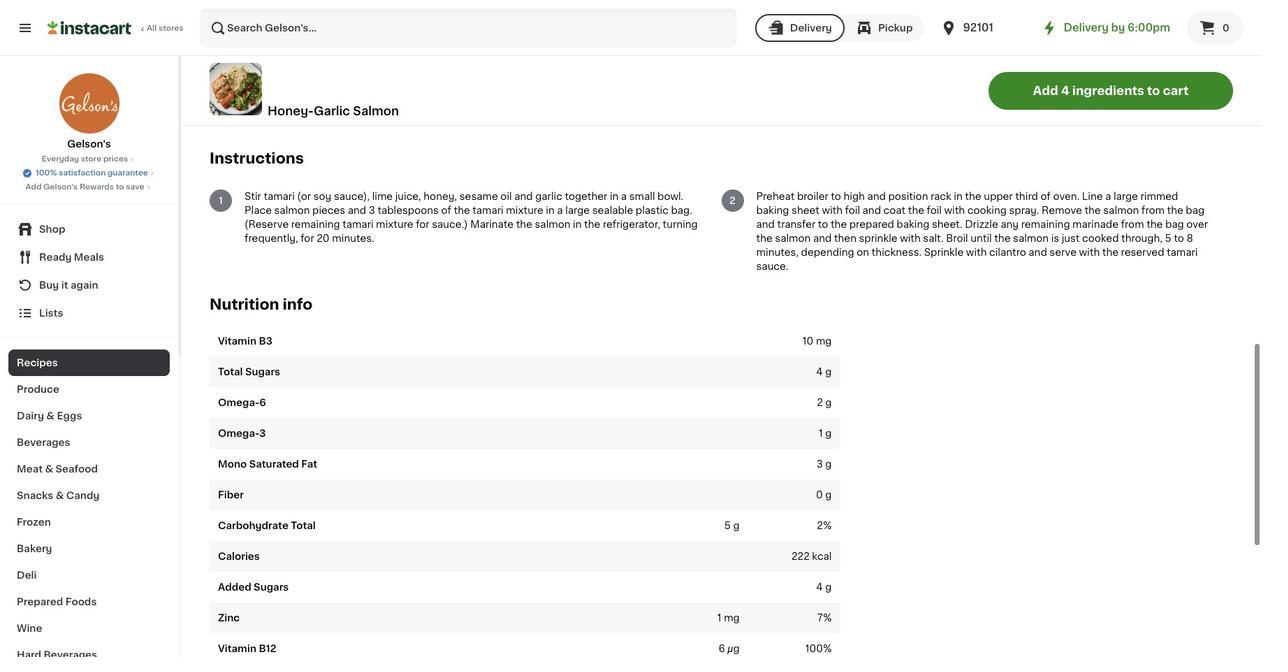 Task type: vqa. For each thing, say whether or not it's contained in the screenshot.
lime
yes



Task type: describe. For each thing, give the bounding box(es) containing it.
% for 100
[[824, 644, 832, 653]]

stir tamari (or soy sauce), lime juice, honey, sesame oil and garlic together in a small bowl. place salmon pieces and 3 tablespoons of the tamari mixture in a large sealable plastic bag. (reserve remaining tamari mixture for sauce.) marinate the salmon in the refrigerator, turning frequently, for 20 minutes.
[[245, 191, 698, 243]]

add 4 ingredients to cart button
[[989, 72, 1234, 109]]

222 kcal
[[792, 551, 832, 561]]

wine
[[17, 624, 42, 633]]

222
[[792, 551, 810, 561]]

recipes
[[17, 358, 58, 368]]

(or
[[297, 191, 311, 201]]

to left high
[[831, 191, 842, 201]]

removed,
[[513, 61, 559, 71]]

3 g
[[817, 459, 832, 469]]

5 g
[[725, 521, 740, 530]]

garlic
[[314, 105, 350, 116]]

broil
[[947, 233, 969, 243]]

add for add 4 ingredients to cart
[[1034, 85, 1059, 96]]

b12
[[259, 644, 276, 653]]

100%
[[36, 169, 57, 177]]

in up sealable in the top of the page
[[610, 191, 619, 201]]

0 vertical spatial baking
[[757, 205, 790, 215]]

1 vertical spatial total
[[291, 521, 316, 530]]

tamari left (or at the top
[[264, 191, 295, 201]]

chopped
[[302, 89, 347, 99]]

lime inside stir tamari (or soy sauce), lime juice, honey, sesame oil and garlic together in a small bowl. place salmon pieces and 3 tablespoons of the tamari mixture in a large sealable plastic bag. (reserve remaining tamari mixture for sauce.) marinate the salmon in the refrigerator, turning frequently, for 20 minutes.
[[372, 191, 393, 201]]

4 up 7
[[817, 582, 823, 592]]

any
[[1001, 219, 1019, 229]]

4 inside add 4 ingredients to cart button
[[1062, 85, 1070, 96]]

remaining inside the "preheat broiler to high and position rack in the upper third of oven. line a large rimmed baking sheet with foil and coat the foil with cooking spray. remove the salmon from the bag and transfer to the prepared baking sheet. drizzle any remaining marinade from the bag over the salmon and then sprinkle with salt. broil until the salmon is just cooked through, 5 to 8 minutes, depending on thickness. sprinkle with cilantro and serve with the reserved tamari sauce."
[[1022, 219, 1071, 229]]

rack
[[931, 191, 952, 201]]

preferably
[[414, 61, 464, 71]]

100
[[806, 644, 824, 653]]

and up prepared
[[863, 205, 881, 215]]

carbohydrate
[[218, 521, 289, 530]]

sauce.
[[757, 261, 789, 271]]

0 horizontal spatial 6
[[260, 398, 266, 407]]

sesame inside stir tamari (or soy sauce), lime juice, honey, sesame oil and garlic together in a small bowl. place salmon pieces and 3 tablespoons of the tamari mixture in a large sealable plastic bag. (reserve remaining tamari mixture for sauce.) marinate the salmon in the refrigerator, turning frequently, for 20 minutes.
[[460, 191, 498, 201]]

until
[[971, 233, 992, 243]]

0 horizontal spatial mixture
[[376, 219, 414, 229]]

everyday
[[42, 155, 79, 163]]

the down line
[[1085, 205, 1101, 215]]

rewards
[[80, 183, 114, 191]]

into
[[580, 61, 599, 71]]

salmon up the marinade
[[1104, 205, 1140, 215]]

the down rimmed
[[1168, 205, 1184, 215]]

add gelson's rewards to save link
[[25, 182, 153, 193]]

dairy & eggs link
[[8, 403, 170, 429]]

in down together
[[573, 219, 582, 229]]

the down "any"
[[995, 233, 1011, 243]]

bag.
[[671, 205, 693, 215]]

1 vertical spatial from
[[1122, 219, 1145, 229]]

a for line
[[1106, 191, 1112, 201]]

honey-
[[268, 105, 314, 116]]

skin
[[491, 61, 511, 71]]

g for omega-6
[[826, 398, 832, 407]]

high
[[844, 191, 865, 201]]

buy it again link
[[8, 271, 170, 299]]

1 cut from the left
[[330, 61, 346, 71]]

the up through,
[[1147, 219, 1163, 229]]

1 mg
[[718, 613, 740, 623]]

2 cut from the left
[[562, 61, 578, 71]]

1 vertical spatial bag
[[1166, 219, 1185, 229]]

g for omega-3
[[826, 428, 832, 438]]

saturated
[[249, 459, 299, 469]]

rimmed
[[1141, 191, 1179, 201]]

all
[[147, 24, 157, 32]]

g for total sugars
[[826, 367, 832, 377]]

remaining inside stir tamari (or soy sauce), lime juice, honey, sesame oil and garlic together in a small bowl. place salmon pieces and 3 tablespoons of the tamari mixture in a large sealable plastic bag. (reserve remaining tamari mixture for sauce.) marinate the salmon in the refrigerator, turning frequently, for 20 minutes.
[[291, 219, 340, 229]]

large inside 2 tablespoons lime juice 1 tablespoon honey 1 tablespoon toasted sesame oil 1 large garlic clove, grated 1¼ pounds center-cut salmon fillet, preferably wild, skin removed, cut into 4 portions ¼ teaspoon salt 1 tablespoon chopped fresh cilantro
[[244, 47, 269, 57]]

oil inside 2 tablespoons lime juice 1 tablespoon honey 1 tablespoon toasted sesame oil 1 large garlic clove, grated 1¼ pounds center-cut salmon fillet, preferably wild, skin removed, cut into 4 portions ¼ teaspoon salt 1 tablespoon chopped fresh cilantro
[[384, 33, 395, 43]]

0 g
[[816, 490, 832, 500]]

3 inside stir tamari (or soy sauce), lime juice, honey, sesame oil and garlic together in a small bowl. place salmon pieces and 3 tablespoons of the tamari mixture in a large sealable plastic bag. (reserve remaining tamari mixture for sauce.) marinate the salmon in the refrigerator, turning frequently, for 20 minutes.
[[369, 205, 375, 215]]

large inside stir tamari (or soy sauce), lime juice, honey, sesame oil and garlic together in a small bowl. place salmon pieces and 3 tablespoons of the tamari mixture in a large sealable plastic bag. (reserve remaining tamari mixture for sauce.) marinate the salmon in the refrigerator, turning frequently, for 20 minutes.
[[566, 205, 590, 215]]

µg
[[728, 644, 740, 653]]

to inside add 4 ingredients to cart button
[[1148, 85, 1161, 96]]

7 %
[[818, 613, 832, 623]]

delivery by 6:00pm link
[[1042, 20, 1171, 36]]

reserved
[[1122, 247, 1165, 257]]

fiber
[[218, 490, 244, 500]]

delivery button
[[755, 14, 845, 42]]

add for add gelson's rewards to save
[[25, 183, 42, 191]]

gelson's inside "add gelson's rewards to save" link
[[43, 183, 78, 191]]

1 tablespoon from the top
[[244, 19, 300, 29]]

1 vertical spatial 6
[[719, 644, 726, 653]]

1 g
[[819, 428, 832, 438]]

4 inside 2 tablespoons lime juice 1 tablespoon honey 1 tablespoon toasted sesame oil 1 large garlic clove, grated 1¼ pounds center-cut salmon fillet, preferably wild, skin removed, cut into 4 portions ¼ teaspoon salt 1 tablespoon chopped fresh cilantro
[[602, 61, 608, 71]]

vitamin b3
[[218, 336, 273, 346]]

g for carbohydrate total
[[734, 521, 740, 530]]

salmon down together
[[535, 219, 571, 229]]

meat
[[17, 464, 43, 474]]

and down preheat
[[757, 219, 775, 229]]

0 vertical spatial from
[[1142, 205, 1165, 215]]

preheat
[[757, 191, 795, 201]]

2 for 2 g
[[817, 398, 823, 407]]

third
[[1016, 191, 1039, 201]]

4 g for total sugars
[[817, 367, 832, 377]]

4 down 10 mg
[[817, 367, 823, 377]]

produce
[[17, 384, 59, 394]]

pieces
[[313, 205, 345, 215]]

save
[[126, 183, 144, 191]]

and right high
[[868, 191, 886, 201]]

% for 2
[[824, 521, 832, 530]]

mg for 1 mg
[[724, 613, 740, 623]]

produce link
[[8, 376, 170, 403]]

g for added sugars
[[826, 582, 832, 592]]

small
[[630, 191, 655, 201]]

100 %
[[806, 644, 832, 653]]

the down sealable in the top of the page
[[584, 219, 601, 229]]

instacart logo image
[[48, 20, 131, 36]]

delivery for delivery
[[790, 23, 832, 33]]

bowl.
[[658, 191, 684, 201]]

mg for 10 mg
[[816, 336, 832, 346]]

honey
[[302, 19, 333, 29]]

add 4 ingredients to cart
[[1034, 85, 1189, 96]]

to left 8
[[1175, 233, 1185, 243]]

fresh
[[349, 89, 374, 99]]

6:00pm
[[1128, 22, 1171, 33]]

2 for 2 %
[[817, 521, 824, 530]]

oil inside stir tamari (or soy sauce), lime juice, honey, sesame oil and garlic together in a small bowl. place salmon pieces and 3 tablespoons of the tamari mixture in a large sealable plastic bag. (reserve remaining tamari mixture for sauce.) marinate the salmon in the refrigerator, turning frequently, for 20 minutes.
[[501, 191, 512, 201]]

line
[[1083, 191, 1103, 201]]

lime inside 2 tablespoons lime juice 1 tablespoon honey 1 tablespoon toasted sesame oil 1 large garlic clove, grated 1¼ pounds center-cut salmon fillet, preferably wild, skin removed, cut into 4 portions ¼ teaspoon salt 1 tablespoon chopped fresh cilantro
[[310, 5, 330, 15]]

ready
[[39, 252, 72, 262]]

together
[[565, 191, 608, 201]]

cilantro inside the "preheat broiler to high and position rack in the upper third of oven. line a large rimmed baking sheet with foil and coat the foil with cooking spray. remove the salmon from the bag and transfer to the prepared baking sheet. drizzle any remaining marinade from the bag over the salmon and then sprinkle with salt. broil until the salmon is just cooked through, 5 to 8 minutes, depending on thickness. sprinkle with cilantro and serve with the reserved tamari sauce."
[[990, 247, 1027, 257]]

eggs
[[57, 411, 82, 421]]

92101 button
[[941, 8, 1025, 48]]

guarantee
[[108, 169, 148, 177]]

nutrition
[[210, 297, 279, 312]]

total sugars
[[218, 367, 280, 377]]

5 inside the "preheat broiler to high and position rack in the upper third of oven. line a large rimmed baking sheet with foil and coat the foil with cooking spray. remove the salmon from the bag and transfer to the prepared baking sheet. drizzle any remaining marinade from the bag over the salmon and then sprinkle with salt. broil until the salmon is just cooked through, 5 to 8 minutes, depending on thickness. sprinkle with cilantro and serve with the reserved tamari sauce."
[[1166, 233, 1172, 243]]

drizzle
[[965, 219, 999, 229]]

1 horizontal spatial bag
[[1186, 205, 1205, 215]]

to down sheet
[[818, 219, 829, 229]]

omega- for 6
[[218, 398, 260, 407]]

the down "cooked"
[[1103, 247, 1119, 257]]

sesame inside 2 tablespoons lime juice 1 tablespoon honey 1 tablespoon toasted sesame oil 1 large garlic clove, grated 1¼ pounds center-cut salmon fillet, preferably wild, skin removed, cut into 4 portions ¼ teaspoon salt 1 tablespoon chopped fresh cilantro
[[343, 33, 381, 43]]

snacks
[[17, 491, 53, 501]]

ingredients
[[1073, 85, 1145, 96]]

portions
[[611, 61, 652, 71]]

vitamin b12
[[218, 644, 276, 653]]

tamari up "marinate"
[[473, 205, 504, 215]]

info
[[283, 297, 313, 312]]

added
[[218, 582, 251, 592]]

over
[[1187, 219, 1209, 229]]

wine link
[[8, 615, 170, 642]]

to inside "add gelson's rewards to save" link
[[116, 183, 124, 191]]

it
[[61, 280, 68, 290]]

2 tablespoon from the top
[[244, 33, 300, 43]]

with up the "sheet."
[[945, 205, 965, 215]]

add gelson's rewards to save
[[25, 183, 144, 191]]

turning
[[663, 219, 698, 229]]

the up the cooking
[[966, 191, 982, 201]]

and left 'serve'
[[1029, 247, 1048, 257]]

2 for 2 tablespoons lime juice 1 tablespoon honey 1 tablespoon toasted sesame oil 1 large garlic clove, grated 1¼ pounds center-cut salmon fillet, preferably wild, skin removed, cut into 4 portions ¼ teaspoon salt 1 tablespoon chopped fresh cilantro
[[238, 5, 244, 15]]

vitamin for vitamin b3
[[218, 336, 257, 346]]

100% satisfaction guarantee button
[[22, 165, 157, 179]]

recipes link
[[8, 350, 170, 376]]

& for dairy
[[46, 411, 55, 421]]

10
[[803, 336, 814, 346]]

is
[[1052, 233, 1060, 243]]

beverages link
[[8, 429, 170, 456]]

juice
[[333, 5, 356, 15]]

¼
[[238, 75, 248, 85]]

carbohydrate total
[[218, 521, 316, 530]]

transfer
[[778, 219, 816, 229]]

broiler
[[798, 191, 829, 201]]



Task type: locate. For each thing, give the bounding box(es) containing it.
garlic inside stir tamari (or soy sauce), lime juice, honey, sesame oil and garlic together in a small bowl. place salmon pieces and 3 tablespoons of the tamari mixture in a large sealable plastic bag. (reserve remaining tamari mixture for sauce.) marinate the salmon in the refrigerator, turning frequently, for 20 minutes.
[[536, 191, 563, 201]]

% down 0 g in the bottom of the page
[[824, 521, 832, 530]]

cilantro inside 2 tablespoons lime juice 1 tablespoon honey 1 tablespoon toasted sesame oil 1 large garlic clove, grated 1¼ pounds center-cut salmon fillet, preferably wild, skin removed, cut into 4 portions ¼ teaspoon salt 1 tablespoon chopped fresh cilantro
[[377, 89, 414, 99]]

0 vertical spatial sesame
[[343, 33, 381, 43]]

place
[[245, 205, 272, 215]]

1 vertical spatial mixture
[[376, 219, 414, 229]]

omega- for 3
[[218, 428, 260, 438]]

gelson's logo image
[[58, 73, 120, 134]]

the up then
[[831, 219, 847, 229]]

oil up "marinate"
[[501, 191, 512, 201]]

from up through,
[[1122, 219, 1145, 229]]

6 down total sugars at the bottom left of page
[[260, 398, 266, 407]]

mixture down the juice,
[[376, 219, 414, 229]]

meat & seafood link
[[8, 456, 170, 482]]

cooked
[[1083, 233, 1119, 243]]

omega- up 'omega-3'
[[218, 398, 260, 407]]

large right line
[[1114, 191, 1139, 201]]

minutes.
[[332, 233, 374, 243]]

all stores link
[[48, 8, 185, 48]]

0 horizontal spatial cilantro
[[377, 89, 414, 99]]

2 tablespoons lime juice 1 tablespoon honey 1 tablespoon toasted sesame oil 1 large garlic clove, grated 1¼ pounds center-cut salmon fillet, preferably wild, skin removed, cut into 4 portions ¼ teaspoon salt 1 tablespoon chopped fresh cilantro
[[238, 5, 652, 99]]

sesame up grated
[[343, 33, 381, 43]]

0 vertical spatial garlic
[[271, 47, 298, 57]]

baking down preheat
[[757, 205, 790, 215]]

3 up 0 g in the bottom of the page
[[817, 459, 823, 469]]

gelson's down the 100%
[[43, 183, 78, 191]]

and
[[515, 191, 533, 201], [868, 191, 886, 201], [348, 205, 366, 215], [863, 205, 881, 215], [757, 219, 775, 229], [814, 233, 832, 243], [1029, 247, 1048, 257]]

cilantro up salmon
[[377, 89, 414, 99]]

0 vertical spatial omega-
[[218, 398, 260, 407]]

g for fiber
[[826, 490, 832, 500]]

then
[[835, 233, 857, 243]]

prepared foods
[[17, 597, 97, 607]]

Search field
[[201, 10, 736, 46]]

garlic up pounds
[[271, 47, 298, 57]]

3 down sauce),
[[369, 205, 375, 215]]

with
[[822, 205, 843, 215], [945, 205, 965, 215], [900, 233, 921, 243], [967, 247, 987, 257], [1080, 247, 1100, 257]]

bag left over
[[1166, 219, 1185, 229]]

0 horizontal spatial total
[[218, 367, 243, 377]]

thickness.
[[872, 247, 922, 257]]

0 vertical spatial of
[[1041, 191, 1051, 201]]

& for meat
[[45, 464, 53, 474]]

salmon inside 2 tablespoons lime juice 1 tablespoon honey 1 tablespoon toasted sesame oil 1 large garlic clove, grated 1¼ pounds center-cut salmon fillet, preferably wild, skin removed, cut into 4 portions ¼ teaspoon salt 1 tablespoon chopped fresh cilantro
[[349, 61, 384, 71]]

calories
[[218, 551, 260, 561]]

1 horizontal spatial tablespoons
[[378, 205, 439, 215]]

pickup button
[[845, 14, 924, 42]]

garlic left together
[[536, 191, 563, 201]]

0 horizontal spatial 5
[[725, 521, 731, 530]]

1 horizontal spatial cilantro
[[990, 247, 1027, 257]]

1 vertical spatial mg
[[724, 613, 740, 623]]

(reserve
[[245, 219, 289, 229]]

2 horizontal spatial 3
[[817, 459, 823, 469]]

0 vertical spatial tablespoons
[[246, 5, 307, 15]]

2
[[238, 5, 244, 15], [730, 196, 736, 205], [817, 398, 823, 407], [817, 521, 824, 530]]

everyday store prices
[[42, 155, 128, 163]]

tamari up 'minutes.'
[[343, 219, 374, 229]]

sealable
[[593, 205, 634, 215]]

marinade
[[1073, 219, 1119, 229]]

100% satisfaction guarantee
[[36, 169, 148, 177]]

delivery by 6:00pm
[[1064, 22, 1171, 33]]

1 vertical spatial tablespoon
[[244, 33, 300, 43]]

g for mono saturated fat
[[826, 459, 832, 469]]

total right carbohydrate on the bottom of page
[[291, 521, 316, 530]]

1 vertical spatial tablespoons
[[378, 205, 439, 215]]

0 vertical spatial 3
[[369, 205, 375, 215]]

0 horizontal spatial for
[[301, 233, 314, 243]]

1 4 g from the top
[[817, 367, 832, 377]]

1 horizontal spatial delivery
[[1064, 22, 1109, 33]]

to left the cart
[[1148, 85, 1161, 96]]

4 g up the 7 %
[[817, 582, 832, 592]]

0 vertical spatial total
[[218, 367, 243, 377]]

0 vertical spatial lime
[[310, 5, 330, 15]]

2 vertical spatial %
[[824, 644, 832, 653]]

0 vertical spatial 6
[[260, 398, 266, 407]]

1 vertical spatial oil
[[501, 191, 512, 201]]

and up "depending" on the right top
[[814, 233, 832, 243]]

2 vertical spatial &
[[56, 491, 64, 501]]

6 left µg
[[719, 644, 726, 653]]

0 horizontal spatial delivery
[[790, 23, 832, 33]]

8
[[1187, 233, 1194, 243]]

of up sauce.)
[[441, 205, 452, 215]]

the
[[966, 191, 982, 201], [454, 205, 470, 215], [909, 205, 925, 215], [1085, 205, 1101, 215], [1168, 205, 1184, 215], [516, 219, 533, 229], [584, 219, 601, 229], [831, 219, 847, 229], [1147, 219, 1163, 229], [757, 233, 773, 243], [995, 233, 1011, 243], [1103, 247, 1119, 257]]

& left "eggs"
[[46, 411, 55, 421]]

oil
[[384, 33, 395, 43], [501, 191, 512, 201]]

& left candy
[[56, 491, 64, 501]]

mg right the 10
[[816, 336, 832, 346]]

oil up fillet,
[[384, 33, 395, 43]]

of
[[1041, 191, 1051, 201], [441, 205, 452, 215]]

0 horizontal spatial cut
[[330, 61, 346, 71]]

%
[[824, 521, 832, 530], [824, 613, 832, 623], [824, 644, 832, 653]]

tablespoons up honey
[[246, 5, 307, 15]]

gelson's inside gelson's link
[[67, 139, 111, 149]]

from down rimmed
[[1142, 205, 1165, 215]]

bag up over
[[1186, 205, 1205, 215]]

1 vertical spatial for
[[301, 233, 314, 243]]

delivery for delivery by 6:00pm
[[1064, 22, 1109, 33]]

1 % from the top
[[824, 521, 832, 530]]

clove,
[[301, 47, 330, 57]]

everyday store prices link
[[42, 154, 137, 165]]

1 foil from the left
[[846, 205, 861, 215]]

cut left "into"
[[562, 61, 578, 71]]

the up 'minutes,'
[[757, 233, 773, 243]]

0 vertical spatial 0
[[1223, 23, 1230, 33]]

sugars for added sugars
[[254, 582, 289, 592]]

1 horizontal spatial garlic
[[536, 191, 563, 201]]

1 vertical spatial &
[[45, 464, 53, 474]]

% for 7
[[824, 613, 832, 623]]

sugars
[[245, 367, 280, 377], [254, 582, 289, 592]]

4 right "into"
[[602, 61, 608, 71]]

nutrition info
[[210, 297, 313, 312]]

tamari inside the "preheat broiler to high and position rack in the upper third of oven. line a large rimmed baking sheet with foil and coat the foil with cooking spray. remove the salmon from the bag and transfer to the prepared baking sheet. drizzle any remaining marinade from the bag over the salmon and then sprinkle with salt. broil until the salmon is just cooked through, 5 to 8 minutes, depending on thickness. sprinkle with cilantro and serve with the reserved tamari sauce."
[[1167, 247, 1198, 257]]

ready meals button
[[8, 243, 170, 271]]

of inside stir tamari (or soy sauce), lime juice, honey, sesame oil and garlic together in a small bowl. place salmon pieces and 3 tablespoons of the tamari mixture in a large sealable plastic bag. (reserve remaining tamari mixture for sauce.) marinate the salmon in the refrigerator, turning frequently, for 20 minutes.
[[441, 205, 452, 215]]

0 horizontal spatial 3
[[260, 428, 266, 438]]

by
[[1112, 22, 1126, 33]]

& inside 'link'
[[56, 491, 64, 501]]

bakery link
[[8, 535, 170, 562]]

1 horizontal spatial of
[[1041, 191, 1051, 201]]

cilantro
[[377, 89, 414, 99], [990, 247, 1027, 257]]

1 vitamin from the top
[[218, 336, 257, 346]]

0 horizontal spatial large
[[244, 47, 269, 57]]

% down the 7 %
[[824, 644, 832, 653]]

foods
[[66, 597, 97, 607]]

None search field
[[200, 8, 737, 48]]

kcal
[[813, 551, 832, 561]]

baking down coat
[[897, 219, 930, 229]]

vitamin for vitamin b12
[[218, 644, 257, 653]]

1 horizontal spatial total
[[291, 521, 316, 530]]

a left sealable in the top of the page
[[557, 205, 563, 215]]

1 vertical spatial large
[[1114, 191, 1139, 201]]

the up sauce.)
[[454, 205, 470, 215]]

0 vertical spatial mg
[[816, 336, 832, 346]]

1 vertical spatial 5
[[725, 521, 731, 530]]

1 vertical spatial garlic
[[536, 191, 563, 201]]

1 horizontal spatial 5
[[1166, 233, 1172, 243]]

1
[[238, 19, 242, 29], [238, 33, 242, 43], [238, 47, 242, 57], [238, 89, 242, 99], [219, 196, 223, 205], [819, 428, 823, 438], [718, 613, 722, 623]]

again
[[71, 280, 98, 290]]

vitamin left b12
[[218, 644, 257, 653]]

1 vertical spatial add
[[25, 183, 42, 191]]

1 vertical spatial of
[[441, 205, 452, 215]]

0 vertical spatial %
[[824, 521, 832, 530]]

gelson's up store at the top of page
[[67, 139, 111, 149]]

of right third
[[1041, 191, 1051, 201]]

0 vertical spatial 4 g
[[817, 367, 832, 377]]

0 vertical spatial for
[[416, 219, 430, 229]]

b3
[[259, 336, 273, 346]]

1 vertical spatial 4 g
[[817, 582, 832, 592]]

with down broiler
[[822, 205, 843, 215]]

the right "marinate"
[[516, 219, 533, 229]]

gelson's link
[[58, 73, 120, 151]]

1 horizontal spatial 0
[[1223, 23, 1230, 33]]

tablespoons inside stir tamari (or soy sauce), lime juice, honey, sesame oil and garlic together in a small bowl. place salmon pieces and 3 tablespoons of the tamari mixture in a large sealable plastic bag. (reserve remaining tamari mixture for sauce.) marinate the salmon in the refrigerator, turning frequently, for 20 minutes.
[[378, 205, 439, 215]]

garlic inside 2 tablespoons lime juice 1 tablespoon honey 1 tablespoon toasted sesame oil 1 large garlic clove, grated 1¼ pounds center-cut salmon fillet, preferably wild, skin removed, cut into 4 portions ¼ teaspoon salt 1 tablespoon chopped fresh cilantro
[[271, 47, 298, 57]]

0 vertical spatial mixture
[[506, 205, 544, 215]]

add inside button
[[1034, 85, 1059, 96]]

0 vertical spatial 5
[[1166, 233, 1172, 243]]

0 vertical spatial sugars
[[245, 367, 280, 377]]

1 vertical spatial cilantro
[[990, 247, 1027, 257]]

2 vertical spatial tablespoon
[[244, 89, 300, 99]]

0 vertical spatial tablespoon
[[244, 19, 300, 29]]

2 up the 1 g on the bottom right of page
[[817, 398, 823, 407]]

1 horizontal spatial baking
[[897, 219, 930, 229]]

0 horizontal spatial mg
[[724, 613, 740, 623]]

mg up µg
[[724, 613, 740, 623]]

1 remaining from the left
[[291, 219, 340, 229]]

gelson's
[[67, 139, 111, 149], [43, 183, 78, 191]]

2 omega- from the top
[[218, 428, 260, 438]]

service type group
[[755, 14, 924, 42]]

add down the 100%
[[25, 183, 42, 191]]

3 % from the top
[[824, 644, 832, 653]]

store
[[81, 155, 102, 163]]

% up the 100 %
[[824, 613, 832, 623]]

in left sealable in the top of the page
[[546, 205, 555, 215]]

add left ingredients
[[1034, 85, 1059, 96]]

added sugars
[[218, 582, 289, 592]]

1 horizontal spatial lime
[[372, 191, 393, 201]]

1 horizontal spatial add
[[1034, 85, 1059, 96]]

1 vertical spatial omega-
[[218, 428, 260, 438]]

salmon down (or at the top
[[274, 205, 310, 215]]

4 g
[[817, 367, 832, 377], [817, 582, 832, 592]]

2 4 g from the top
[[817, 582, 832, 592]]

in inside the "preheat broiler to high and position rack in the upper third of oven. line a large rimmed baking sheet with foil and coat the foil with cooking spray. remove the salmon from the bag and transfer to the prepared baking sheet. drizzle any remaining marinade from the bag over the salmon and then sprinkle with salt. broil until the salmon is just cooked through, 5 to 8 minutes, depending on thickness. sprinkle with cilantro and serve with the reserved tamari sauce."
[[954, 191, 963, 201]]

2 vertical spatial large
[[566, 205, 590, 215]]

0 horizontal spatial sesame
[[343, 33, 381, 43]]

0 horizontal spatial a
[[557, 205, 563, 215]]

0 vertical spatial cilantro
[[377, 89, 414, 99]]

stores
[[159, 24, 184, 32]]

to
[[1148, 85, 1161, 96], [116, 183, 124, 191], [831, 191, 842, 201], [818, 219, 829, 229], [1175, 233, 1185, 243]]

1 vertical spatial baking
[[897, 219, 930, 229]]

0 horizontal spatial lime
[[310, 5, 330, 15]]

3 up mono saturated fat
[[260, 428, 266, 438]]

omega- down omega-6 on the left bottom
[[218, 428, 260, 438]]

candy
[[66, 491, 100, 501]]

0 horizontal spatial baking
[[757, 205, 790, 215]]

remaining up is at right
[[1022, 219, 1071, 229]]

4 g for added sugars
[[817, 582, 832, 592]]

1¼
[[238, 61, 252, 71]]

and left together
[[515, 191, 533, 201]]

buy
[[39, 280, 59, 290]]

sheet
[[792, 205, 820, 215]]

satisfaction
[[59, 169, 106, 177]]

1 horizontal spatial mixture
[[506, 205, 544, 215]]

0 for 0 g
[[816, 490, 823, 500]]

0 horizontal spatial tablespoons
[[246, 5, 307, 15]]

fat
[[301, 459, 317, 469]]

1 horizontal spatial sesame
[[460, 191, 498, 201]]

salmon left is at right
[[1014, 233, 1049, 243]]

fillet,
[[387, 61, 411, 71]]

2 inside 2 tablespoons lime juice 1 tablespoon honey 1 tablespoon toasted sesame oil 1 large garlic clove, grated 1¼ pounds center-cut salmon fillet, preferably wild, skin removed, cut into 4 portions ¼ teaspoon salt 1 tablespoon chopped fresh cilantro
[[238, 5, 244, 15]]

position
[[889, 191, 929, 201]]

lime up honey
[[310, 5, 330, 15]]

large inside the "preheat broiler to high and position rack in the upper third of oven. line a large rimmed baking sheet with foil and coat the foil with cooking spray. remove the salmon from the bag and transfer to the prepared baking sheet. drizzle any remaining marinade from the bag over the salmon and then sprinkle with salt. broil until the salmon is just cooked through, 5 to 8 minutes, depending on thickness. sprinkle with cilantro and serve with the reserved tamari sauce."
[[1114, 191, 1139, 201]]

lime
[[310, 5, 330, 15], [372, 191, 393, 201]]

delivery
[[1064, 22, 1109, 33], [790, 23, 832, 33]]

foil down high
[[846, 205, 861, 215]]

juice,
[[395, 191, 421, 201]]

1 vertical spatial 0
[[816, 490, 823, 500]]

in right rack
[[954, 191, 963, 201]]

0 vertical spatial oil
[[384, 33, 395, 43]]

& for snacks
[[56, 491, 64, 501]]

1 horizontal spatial remaining
[[1022, 219, 1071, 229]]

0 horizontal spatial remaining
[[291, 219, 340, 229]]

0 inside button
[[1223, 23, 1230, 33]]

1 vertical spatial gelson's
[[43, 183, 78, 191]]

sauce),
[[334, 191, 370, 201]]

3 tablespoon from the top
[[244, 89, 300, 99]]

with up thickness.
[[900, 233, 921, 243]]

and down sauce),
[[348, 205, 366, 215]]

for
[[416, 219, 430, 229], [301, 233, 314, 243]]

0 vertical spatial &
[[46, 411, 55, 421]]

1 omega- from the top
[[218, 398, 260, 407]]

cart
[[1163, 85, 1189, 96]]

1 vertical spatial lime
[[372, 191, 393, 201]]

sugars for total sugars
[[245, 367, 280, 377]]

ready meals
[[39, 252, 104, 262]]

to left save
[[116, 183, 124, 191]]

a inside the "preheat broiler to high and position rack in the upper third of oven. line a large rimmed baking sheet with foil and coat the foil with cooking spray. remove the salmon from the bag and transfer to the prepared baking sheet. drizzle any remaining marinade from the bag over the salmon and then sprinkle with salt. broil until the salmon is just cooked through, 5 to 8 minutes, depending on thickness. sprinkle with cilantro and serve with the reserved tamari sauce."
[[1106, 191, 1112, 201]]

prepared foods link
[[8, 589, 170, 615]]

vitamin
[[218, 336, 257, 346], [218, 644, 257, 653]]

1 horizontal spatial foil
[[927, 205, 942, 215]]

1 vertical spatial sesame
[[460, 191, 498, 201]]

sesame up "marinate"
[[460, 191, 498, 201]]

all stores
[[147, 24, 184, 32]]

0 vertical spatial large
[[244, 47, 269, 57]]

sugars right added
[[254, 582, 289, 592]]

1 vertical spatial %
[[824, 613, 832, 623]]

0 horizontal spatial of
[[441, 205, 452, 215]]

tablespoons
[[246, 5, 307, 15], [378, 205, 439, 215]]

sugars down b3
[[245, 367, 280, 377]]

of inside the "preheat broiler to high and position rack in the upper third of oven. line a large rimmed baking sheet with foil and coat the foil with cooking spray. remove the salmon from the bag and transfer to the prepared baking sheet. drizzle any remaining marinade from the bag over the salmon and then sprinkle with salt. broil until the salmon is just cooked through, 5 to 8 minutes, depending on thickness. sprinkle with cilantro and serve with the reserved tamari sauce."
[[1041, 191, 1051, 201]]

2 horizontal spatial a
[[1106, 191, 1112, 201]]

0 horizontal spatial oil
[[384, 33, 395, 43]]

1 vertical spatial vitamin
[[218, 644, 257, 653]]

2 up 1¼
[[238, 5, 244, 15]]

0 horizontal spatial garlic
[[271, 47, 298, 57]]

deli
[[17, 570, 37, 580]]

seafood
[[56, 464, 98, 474]]

cut down grated
[[330, 61, 346, 71]]

2 remaining from the left
[[1022, 219, 1071, 229]]

large down together
[[566, 205, 590, 215]]

1 vertical spatial sugars
[[254, 582, 289, 592]]

4 left ingredients
[[1062, 85, 1070, 96]]

0 horizontal spatial 0
[[816, 490, 823, 500]]

g
[[826, 367, 832, 377], [826, 398, 832, 407], [826, 428, 832, 438], [826, 459, 832, 469], [826, 490, 832, 500], [734, 521, 740, 530], [826, 582, 832, 592]]

2 foil from the left
[[927, 205, 942, 215]]

tablespoons inside 2 tablespoons lime juice 1 tablespoon honey 1 tablespoon toasted sesame oil 1 large garlic clove, grated 1¼ pounds center-cut salmon fillet, preferably wild, skin removed, cut into 4 portions ¼ teaspoon salt 1 tablespoon chopped fresh cilantro
[[246, 5, 307, 15]]

salmon down grated
[[349, 61, 384, 71]]

sesame
[[343, 33, 381, 43], [460, 191, 498, 201]]

snacks & candy link
[[8, 482, 170, 509]]

salmon down transfer
[[775, 233, 811, 243]]

4 g up 2 g
[[817, 367, 832, 377]]

lime left the juice,
[[372, 191, 393, 201]]

2 for 2
[[730, 196, 736, 205]]

cilantro down "any"
[[990, 247, 1027, 257]]

1 horizontal spatial for
[[416, 219, 430, 229]]

a for in
[[621, 191, 627, 201]]

0 horizontal spatial foil
[[846, 205, 861, 215]]

omega-3
[[218, 428, 266, 438]]

with down "cooked"
[[1080, 247, 1100, 257]]

2 vitamin from the top
[[218, 644, 257, 653]]

the down position
[[909, 205, 925, 215]]

2 up kcal
[[817, 521, 824, 530]]

0 horizontal spatial add
[[25, 183, 42, 191]]

bag
[[1186, 205, 1205, 215], [1166, 219, 1185, 229]]

delivery inside button
[[790, 23, 832, 33]]

& right meat
[[45, 464, 53, 474]]

0 horizontal spatial bag
[[1166, 219, 1185, 229]]

0 for 0
[[1223, 23, 1230, 33]]

1 horizontal spatial oil
[[501, 191, 512, 201]]

2 left preheat
[[730, 196, 736, 205]]

snacks & candy
[[17, 491, 100, 501]]

mixture up "marinate"
[[506, 205, 544, 215]]

lists
[[39, 308, 63, 318]]

0 vertical spatial add
[[1034, 85, 1059, 96]]

1 horizontal spatial cut
[[562, 61, 578, 71]]

0
[[1223, 23, 1230, 33], [816, 490, 823, 500]]

for left 20
[[301, 233, 314, 243]]

1 horizontal spatial a
[[621, 191, 627, 201]]

oven.
[[1054, 191, 1080, 201]]

2 % from the top
[[824, 613, 832, 623]]

with down until
[[967, 247, 987, 257]]

a up sealable in the top of the page
[[621, 191, 627, 201]]



